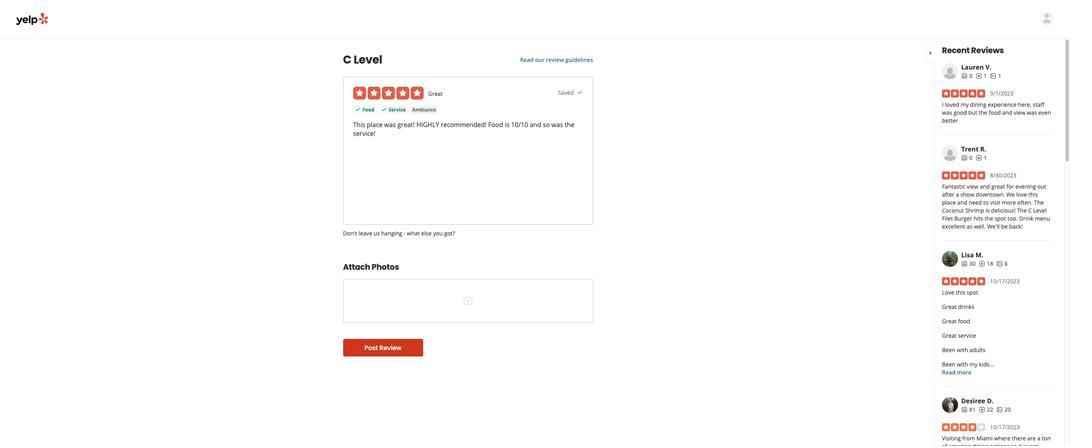 Task type: vqa. For each thing, say whether or not it's contained in the screenshot.
the rightmost "food"
yes



Task type: locate. For each thing, give the bounding box(es) containing it.
16 friends v2 image for lauren v.
[[962, 73, 968, 79]]

our
[[536, 56, 545, 64]]

out
[[1038, 183, 1047, 191]]

0 vertical spatial is
[[505, 121, 510, 129]]

0 horizontal spatial so
[[543, 121, 550, 129]]

post
[[365, 344, 378, 353]]

level up rating element
[[354, 52, 383, 68]]

16 friends v2 image for lisa m.
[[962, 261, 968, 267]]

service!
[[353, 129, 376, 138]]

photo of desiree d. image
[[943, 398, 959, 414]]

and right 10/10
[[530, 121, 542, 129]]

0 vertical spatial dining
[[971, 101, 987, 108]]

2 5 star rating image from the top
[[943, 172, 986, 180]]

1 horizontal spatial so
[[1012, 443, 1018, 447]]

hits
[[974, 215, 984, 223]]

visit
[[991, 199, 1001, 207]]

spot up drinks
[[968, 289, 979, 297]]

10/17/2023 down 6
[[991, 278, 1021, 285]]

here,
[[1019, 101, 1032, 108]]

0 vertical spatial 16 review v2 image
[[976, 73, 983, 79]]

topic service detected in review image
[[381, 107, 387, 113]]

is left 10/10
[[505, 121, 510, 129]]

topic food detected in review image
[[355, 107, 361, 113], [355, 107, 361, 113]]

close sidebar icon image
[[928, 50, 934, 56], [928, 50, 934, 56]]

1 horizontal spatial a
[[1038, 435, 1041, 443]]

better
[[943, 117, 959, 125]]

1 vertical spatial 0
[[970, 154, 973, 162]]

friends element containing 30
[[962, 260, 976, 268]]

None radio
[[353, 87, 366, 100], [382, 87, 395, 100], [411, 87, 424, 100], [353, 87, 366, 100], [382, 87, 395, 100], [411, 87, 424, 100]]

level inside the fantastic view and great for evening out after a show downtown.  we love this place and need to visit more often.  the coconut shrimp is delicious!  the c level filet burger hits the spot too.  drink menu excellent as well.  we'll be back!
[[1034, 207, 1048, 215]]

0 vertical spatial with
[[958, 347, 969, 354]]

reviews element containing 18
[[980, 260, 994, 268]]

great down great food
[[943, 332, 957, 340]]

1 horizontal spatial place
[[943, 199, 957, 207]]

dining up but
[[971, 101, 987, 108]]

0 vertical spatial spot
[[995, 215, 1007, 223]]

0 vertical spatial the
[[979, 109, 988, 117]]

place inside this place was great! highly recommended! food is 10/10 and so was the service!
[[367, 121, 383, 129]]

are
[[1028, 435, 1037, 443]]

more down been with my kids…
[[958, 369, 972, 377]]

2 0 from the top
[[970, 154, 973, 162]]

2 with from the top
[[958, 361, 969, 369]]

0 vertical spatial been
[[943, 347, 956, 354]]

0
[[970, 72, 973, 80], [970, 154, 973, 162]]

been with adults
[[943, 347, 986, 354]]

0 horizontal spatial the
[[1018, 207, 1028, 215]]

read left our
[[521, 56, 534, 64]]

there
[[1013, 435, 1027, 443]]

friends element down lauren
[[962, 72, 973, 80]]

was
[[943, 109, 953, 117], [1028, 109, 1038, 117], [385, 121, 396, 129], [552, 121, 564, 129]]

1 vertical spatial level
[[1034, 207, 1048, 215]]

0 vertical spatial 16 photos v2 image
[[991, 73, 997, 79]]

1 down v.
[[984, 72, 988, 80]]

0 vertical spatial view
[[1015, 109, 1026, 117]]

photos element down v.
[[991, 72, 1002, 80]]

my up good
[[962, 101, 970, 108]]

v.
[[986, 63, 992, 72]]

photos element right 22
[[997, 406, 1012, 414]]

0 vertical spatial so
[[543, 121, 550, 129]]

been
[[943, 347, 956, 354], [943, 361, 956, 369]]

0 vertical spatial photos element
[[991, 72, 1002, 80]]

1 0 from the top
[[970, 72, 973, 80]]

for
[[1007, 183, 1015, 191]]

with for my
[[958, 361, 969, 369]]

is inside the fantastic view and great for evening out after a show downtown.  we love this place and need to visit more often.  the coconut shrimp is delicious!  the c level filet burger hits the spot too.  drink menu excellent as well.  we'll be back!
[[986, 207, 991, 215]]

the
[[979, 109, 988, 117], [565, 121, 575, 129], [985, 215, 994, 223]]

1 with from the top
[[958, 347, 969, 354]]

place down after
[[943, 199, 957, 207]]

1 vertical spatial 16 review v2 image
[[980, 407, 986, 413]]

hanging
[[382, 230, 403, 237]]

food left topic service detected in review icon at the left
[[363, 106, 375, 113]]

0 vertical spatial 16 friends v2 image
[[962, 73, 968, 79]]

2 vertical spatial 5 star rating image
[[943, 278, 986, 286]]

10/17/2023
[[991, 278, 1021, 285], [991, 424, 1021, 432]]

3 16 friends v2 image from the top
[[962, 407, 968, 413]]

1 vertical spatial c
[[1029, 207, 1033, 215]]

reviews element down r.
[[976, 154, 988, 162]]

reviews element down m.
[[980, 260, 994, 268]]

18
[[988, 260, 994, 268]]

1 horizontal spatial view
[[1015, 109, 1026, 117]]

read our review guidelines link
[[521, 56, 594, 64]]

0 down lauren
[[970, 72, 973, 80]]

c
[[343, 52, 352, 68], [1029, 207, 1033, 215]]

2 16 friends v2 image from the top
[[962, 261, 968, 267]]

1 horizontal spatial more
[[1003, 199, 1017, 207]]

my inside i loved my dining experience here, staff was good but the food and view was even better
[[962, 101, 970, 108]]

0 horizontal spatial is
[[505, 121, 510, 129]]

1 10/17/2023 from the top
[[991, 278, 1021, 285]]

the right but
[[979, 109, 988, 117]]

1 vertical spatial the
[[565, 121, 575, 129]]

1 vertical spatial my
[[970, 361, 978, 369]]

got?
[[445, 230, 455, 237]]

1 vertical spatial 16 photos v2 image
[[997, 261, 1004, 267]]

1 vertical spatial photos element
[[997, 260, 1008, 268]]

16 review v2 image for r.
[[976, 155, 983, 161]]

been for been with my kids…
[[943, 361, 956, 369]]

staff
[[1034, 101, 1045, 108]]

16 photos v2 image left 6
[[997, 261, 1004, 267]]

1 horizontal spatial c
[[1029, 207, 1033, 215]]

with down great service
[[958, 347, 969, 354]]

read inside dropdown button
[[943, 369, 956, 377]]

16 review v2 image down r.
[[976, 155, 983, 161]]

0 vertical spatial my
[[962, 101, 970, 108]]

1 vertical spatial more
[[958, 369, 972, 377]]

16 review v2 image for m.
[[980, 261, 986, 267]]

0 horizontal spatial view
[[968, 183, 979, 191]]

16 friends v2 image left 30
[[962, 261, 968, 267]]

16 review v2 image down lauren v.
[[976, 73, 983, 79]]

16 review v2 image for desiree
[[980, 407, 986, 413]]

16 review v2 image left 18
[[980, 261, 986, 267]]

great
[[429, 90, 443, 98], [943, 303, 957, 311], [943, 318, 957, 325], [943, 332, 957, 340]]

friends element down lisa
[[962, 260, 976, 268]]

the
[[1035, 199, 1045, 207], [1018, 207, 1028, 215]]

delicious!
[[992, 207, 1017, 215]]

0 vertical spatial 10/17/2023
[[991, 278, 1021, 285]]

0 horizontal spatial read
[[521, 56, 534, 64]]

so inside this place was great! highly recommended! food is 10/10 and so was the service!
[[543, 121, 550, 129]]

1 vertical spatial place
[[943, 199, 957, 207]]

was down staff
[[1028, 109, 1038, 117]]

10/17/2023 up where
[[991, 424, 1021, 432]]

5 star rating image up the fantastic
[[943, 172, 986, 180]]

0 horizontal spatial my
[[962, 101, 970, 108]]

been down great service
[[943, 347, 956, 354]]

friends element
[[962, 72, 973, 80], [962, 154, 973, 162], [962, 260, 976, 268], [962, 406, 976, 414]]

more inside dropdown button
[[958, 369, 972, 377]]

great for great service
[[943, 332, 957, 340]]

even
[[1039, 109, 1052, 117]]

this down evening
[[1029, 191, 1039, 199]]

the up we'll
[[985, 215, 994, 223]]

0 right 16 friends v2 icon
[[970, 154, 973, 162]]

and down experience
[[1003, 109, 1013, 117]]

1 horizontal spatial read
[[943, 369, 956, 377]]

1 vertical spatial 16 friends v2 image
[[962, 261, 968, 267]]

reviews element down lauren v.
[[976, 72, 988, 80]]

photos element for desiree d.
[[997, 406, 1012, 414]]

1
[[984, 72, 988, 80], [999, 72, 1002, 80], [984, 154, 988, 162]]

leave
[[359, 230, 373, 237]]

ton
[[1043, 435, 1052, 443]]

the down "saved"
[[565, 121, 575, 129]]

0 vertical spatial food
[[990, 109, 1002, 117]]

1 vertical spatial with
[[958, 361, 969, 369]]

16 friends v2 image down lauren
[[962, 73, 968, 79]]

16 checkmark v2 image
[[577, 89, 584, 96]]

0 horizontal spatial more
[[958, 369, 972, 377]]

reviews element
[[976, 72, 988, 80], [976, 154, 988, 162], [980, 260, 994, 268], [980, 406, 994, 414]]

this right love
[[957, 289, 966, 297]]

5 star rating image for lisa m.
[[943, 278, 986, 286]]

1 horizontal spatial spot
[[995, 215, 1007, 223]]

0 vertical spatial more
[[1003, 199, 1017, 207]]

level up menu
[[1034, 207, 1048, 215]]

photos element containing 20
[[997, 406, 1012, 414]]

photos element containing 1
[[991, 72, 1002, 80]]

read for read our review guidelines
[[521, 56, 534, 64]]

16 friends v2 image
[[962, 73, 968, 79], [962, 261, 968, 267], [962, 407, 968, 413]]

love this spot
[[943, 289, 979, 297]]

is down to at the top of page
[[986, 207, 991, 215]]

c inside the fantastic view and great for evening out after a show downtown.  we love this place and need to visit more often.  the coconut shrimp is delicious!  the c level filet burger hits the spot too.  drink menu excellent as well.  we'll be back!
[[1029, 207, 1033, 215]]

as
[[968, 223, 973, 231]]

and
[[1003, 109, 1013, 117], [530, 121, 542, 129], [981, 183, 991, 191], [958, 199, 968, 207]]

my for kids…
[[970, 361, 978, 369]]

16 review v2 image
[[976, 155, 983, 161], [980, 261, 986, 267]]

the right often.
[[1035, 199, 1045, 207]]

1 vertical spatial 10/17/2023
[[991, 424, 1021, 432]]

1 horizontal spatial is
[[986, 207, 991, 215]]

0 vertical spatial 16 review v2 image
[[976, 155, 983, 161]]

read down been with my kids…
[[943, 369, 956, 377]]

with up read more
[[958, 361, 969, 369]]

0 vertical spatial level
[[354, 52, 383, 68]]

read
[[521, 56, 534, 64], [943, 369, 956, 377]]

1 horizontal spatial this
[[1029, 191, 1039, 199]]

1 5 star rating image from the top
[[943, 90, 986, 98]]

photos element containing 6
[[997, 260, 1008, 268]]

photo of trent r. image
[[943, 145, 959, 161]]

dining inside i loved my dining experience here, staff was good but the food and view was even better
[[971, 101, 987, 108]]

r.
[[981, 145, 987, 154]]

2 vertical spatial is
[[1024, 443, 1028, 447]]

what
[[407, 230, 420, 237]]

review
[[380, 344, 402, 353]]

view down "here,"
[[1015, 109, 1026, 117]]

1 horizontal spatial food
[[489, 121, 504, 129]]

8/30/2023
[[991, 172, 1017, 179]]

1 horizontal spatial food
[[990, 109, 1002, 117]]

we'll
[[988, 223, 1001, 231]]

great
[[992, 183, 1006, 191]]

81
[[970, 406, 976, 414]]

is right it
[[1024, 443, 1028, 447]]

great for great food
[[943, 318, 957, 325]]

1 vertical spatial food
[[489, 121, 504, 129]]

reviews element for d.
[[980, 406, 994, 414]]

0 vertical spatial 5 star rating image
[[943, 90, 986, 98]]

1 16 friends v2 image from the top
[[962, 73, 968, 79]]

None radio
[[368, 87, 381, 100], [397, 87, 409, 100], [368, 87, 381, 100], [397, 87, 409, 100]]

0 horizontal spatial a
[[957, 191, 960, 199]]

16 photos v2 image for lisa m.
[[997, 261, 1004, 267]]

dining down miami
[[973, 443, 989, 447]]

1 vertical spatial dining
[[973, 443, 989, 447]]

photos element right 18
[[997, 260, 1008, 268]]

place
[[367, 121, 383, 129], [943, 199, 957, 207]]

1 vertical spatial view
[[968, 183, 979, 191]]

1 vertical spatial so
[[1012, 443, 1018, 447]]

photos element
[[991, 72, 1002, 80], [997, 260, 1008, 268], [997, 406, 1012, 414]]

4 friends element from the top
[[962, 406, 976, 414]]

friends element down trent
[[962, 154, 973, 162]]

5 star rating image
[[943, 90, 986, 98], [943, 172, 986, 180], [943, 278, 986, 286]]

3 5 star rating image from the top
[[943, 278, 986, 286]]

more
[[1003, 199, 1017, 207], [958, 369, 972, 377]]

the inside i loved my dining experience here, staff was good but the food and view was even better
[[979, 109, 988, 117]]

16 friends v2 image left 81
[[962, 407, 968, 413]]

a right the are
[[1038, 435, 1041, 443]]

with for adults
[[958, 347, 969, 354]]

0 horizontal spatial spot
[[968, 289, 979, 297]]

3 friends element from the top
[[962, 260, 976, 268]]

reviews element containing 22
[[980, 406, 994, 414]]

my
[[962, 101, 970, 108], [970, 361, 978, 369]]

30
[[970, 260, 976, 268]]

1 horizontal spatial my
[[970, 361, 978, 369]]

of
[[943, 443, 948, 447]]

0 vertical spatial 0
[[970, 72, 973, 80]]

16 photos v2 image left "20"
[[997, 407, 1004, 413]]

so right 10/10
[[543, 121, 550, 129]]

2 friends element from the top
[[962, 154, 973, 162]]

16 review v2 image for lauren
[[976, 73, 983, 79]]

0 vertical spatial a
[[957, 191, 960, 199]]

2 vertical spatial photos element
[[997, 406, 1012, 414]]

been for been with adults
[[943, 347, 956, 354]]

1 inside photos element
[[999, 72, 1002, 80]]

2 10/17/2023 from the top
[[991, 424, 1021, 432]]

0 horizontal spatial place
[[367, 121, 383, 129]]

great down great drinks
[[943, 318, 957, 325]]

1 vertical spatial is
[[986, 207, 991, 215]]

friends element for trent
[[962, 154, 973, 162]]

1 vertical spatial 5 star rating image
[[943, 172, 986, 180]]

great drinks
[[943, 303, 975, 311]]

1 vertical spatial a
[[1038, 435, 1041, 443]]

is inside this place was great! highly recommended! food is 10/10 and so was the service!
[[505, 121, 510, 129]]

was left great!
[[385, 121, 396, 129]]

food inside this place was great! highly recommended! food is 10/10 and so was the service!
[[489, 121, 504, 129]]

0 horizontal spatial food
[[363, 106, 375, 113]]

2 vertical spatial 16 friends v2 image
[[962, 407, 968, 413]]

0 vertical spatial food
[[363, 106, 375, 113]]

2 horizontal spatial is
[[1024, 443, 1028, 447]]

read more
[[943, 369, 972, 377]]

16 review v2 image left 22
[[980, 407, 986, 413]]

friends element containing 81
[[962, 406, 976, 414]]

attach photos
[[343, 262, 399, 273]]

else
[[422, 230, 432, 237]]

reviews element down the d. on the right bottom of the page
[[980, 406, 994, 414]]

place right this
[[367, 121, 383, 129]]

1 vertical spatial 16 review v2 image
[[980, 261, 986, 267]]

filet
[[943, 215, 954, 223]]

9/1/2023
[[991, 90, 1014, 97]]

friends element for lauren
[[962, 72, 973, 80]]

good
[[954, 109, 968, 117]]

1 vertical spatial read
[[943, 369, 956, 377]]

1 vertical spatial been
[[943, 361, 956, 369]]

16 photos v2 image
[[991, 73, 997, 79], [997, 261, 1004, 267], [997, 407, 1004, 413]]

great up ambiance
[[429, 90, 443, 98]]

0 vertical spatial read
[[521, 56, 534, 64]]

16 review v2 image
[[976, 73, 983, 79], [980, 407, 986, 413]]

1 horizontal spatial the
[[1035, 199, 1045, 207]]

friends element down 'desiree'
[[962, 406, 976, 414]]

and down show on the right top
[[958, 199, 968, 207]]

place inside the fantastic view and great for evening out after a show downtown.  we love this place and need to visit more often.  the coconut shrimp is delicious!  the c level filet burger hits the spot too.  drink menu excellent as well.  we'll be back!
[[943, 199, 957, 207]]

view up show on the right top
[[968, 183, 979, 191]]

more down we
[[1003, 199, 1017, 207]]

spot down the delicious!
[[995, 215, 1007, 223]]

spot
[[995, 215, 1007, 223], [968, 289, 979, 297]]

0 vertical spatial c
[[343, 52, 352, 68]]

2 been from the top
[[943, 361, 956, 369]]

been up read more
[[943, 361, 956, 369]]

5 star rating image up loved
[[943, 90, 986, 98]]

1 horizontal spatial level
[[1034, 207, 1048, 215]]

a down the fantastic
[[957, 191, 960, 199]]

1 vertical spatial food
[[959, 318, 971, 325]]

photos element for lauren v.
[[991, 72, 1002, 80]]

4 star rating image
[[943, 424, 986, 432]]

16 photos v2 image down v.
[[991, 73, 997, 79]]

food left 10/10
[[489, 121, 504, 129]]

show
[[961, 191, 975, 199]]

2 vertical spatial 16 photos v2 image
[[997, 407, 1004, 413]]

trent r.
[[962, 145, 987, 154]]

my left kids…
[[970, 361, 978, 369]]

1 for v.
[[984, 72, 988, 80]]

drink
[[1020, 215, 1034, 223]]

food down drinks
[[959, 318, 971, 325]]

i
[[943, 101, 944, 108]]

1 up 9/1/2023
[[999, 72, 1002, 80]]

2 vertical spatial the
[[985, 215, 994, 223]]

great down love
[[943, 303, 957, 311]]

so left it
[[1012, 443, 1018, 447]]

my for dining
[[962, 101, 970, 108]]

saved
[[559, 89, 577, 96]]

post review
[[365, 344, 402, 353]]

1 friends element from the top
[[962, 72, 973, 80]]

1 down r.
[[984, 154, 988, 162]]

this
[[353, 121, 365, 129]]

is
[[505, 121, 510, 129], [986, 207, 991, 215], [1024, 443, 1028, 447]]

0 horizontal spatial this
[[957, 289, 966, 297]]

the down often.
[[1018, 207, 1028, 215]]

visiting from miami where there are a ton of amazing dining options so it is no
[[943, 435, 1053, 447]]

0 vertical spatial this
[[1029, 191, 1039, 199]]

1 been from the top
[[943, 347, 956, 354]]

food down experience
[[990, 109, 1002, 117]]

0 vertical spatial place
[[367, 121, 383, 129]]

m.
[[976, 251, 984, 260]]

5 star rating image up love this spot
[[943, 278, 986, 286]]

1 vertical spatial the
[[1018, 207, 1028, 215]]



Task type: describe. For each thing, give the bounding box(es) containing it.
kids…
[[980, 361, 995, 369]]

adults
[[970, 347, 986, 354]]

amazing
[[950, 443, 972, 447]]

is inside visiting from miami where there are a ton of amazing dining options so it is no
[[1024, 443, 1028, 447]]

recent reviews
[[943, 45, 1005, 56]]

burger
[[955, 215, 973, 223]]

16 photos v2 image for desiree d.
[[997, 407, 1004, 413]]

options
[[991, 443, 1010, 447]]

we
[[1007, 191, 1016, 199]]

review
[[546, 56, 564, 64]]

was up better
[[943, 109, 953, 117]]

need
[[970, 199, 983, 207]]

0 for lauren
[[970, 72, 973, 80]]

view inside the fantastic view and great for evening out after a show downtown.  we love this place and need to visit more often.  the coconut shrimp is delicious!  the c level filet burger hits the spot too.  drink menu excellent as well.  we'll be back!
[[968, 183, 979, 191]]

guidelines
[[566, 56, 594, 64]]

1 vertical spatial spot
[[968, 289, 979, 297]]

1 vertical spatial this
[[957, 289, 966, 297]]

attach
[[343, 262, 370, 273]]

dining inside visiting from miami where there are a ton of amazing dining options so it is no
[[973, 443, 989, 447]]

the inside the fantastic view and great for evening out after a show downtown.  we love this place and need to visit more often.  the coconut shrimp is delicious!  the c level filet burger hits the spot too.  drink menu excellent as well.  we'll be back!
[[985, 215, 994, 223]]

and inside i loved my dining experience here, staff was good but the food and view was even better
[[1003, 109, 1013, 117]]

but
[[969, 109, 978, 117]]

d.
[[988, 397, 994, 406]]

10/10
[[512, 121, 529, 129]]

was down "saved"
[[552, 121, 564, 129]]

evening
[[1016, 183, 1037, 191]]

view inside i loved my dining experience here, staff was good but the food and view was even better
[[1015, 109, 1026, 117]]

excellent
[[943, 223, 966, 231]]

friends element for lisa
[[962, 260, 976, 268]]

the inside this place was great! highly recommended! food is 10/10 and so was the service!
[[565, 121, 575, 129]]

so inside visiting from miami where there are a ton of amazing dining options so it is no
[[1012, 443, 1018, 447]]

photos element for lisa m.
[[997, 260, 1008, 268]]

trent
[[962, 145, 979, 154]]

friends element for desiree
[[962, 406, 976, 414]]

5 star rating image for lauren v.
[[943, 90, 986, 98]]

from
[[963, 435, 976, 443]]

coconut
[[943, 207, 965, 215]]

lisa m.
[[962, 251, 984, 260]]

great for great
[[429, 90, 443, 98]]

and inside this place was great! highly recommended! food is 10/10 and so was the service!
[[530, 121, 542, 129]]

this inside the fantastic view and great for evening out after a show downtown.  we love this place and need to visit more often.  the coconut shrimp is delicious!  the c level filet burger hits the spot too.  drink menu excellent as well.  we'll be back!
[[1029, 191, 1039, 199]]

where
[[995, 435, 1011, 443]]

recommended!
[[441, 121, 487, 129]]

been with my kids…
[[943, 361, 995, 369]]

read more button
[[943, 369, 972, 377]]

service
[[959, 332, 977, 340]]

20
[[1005, 406, 1012, 414]]

16 photos v2 image for lauren v.
[[991, 73, 997, 79]]

photo of lisa m. image
[[943, 251, 959, 267]]

read our review guidelines
[[521, 56, 594, 64]]

reviews element for r.
[[976, 154, 988, 162]]

you
[[433, 230, 443, 237]]

c level
[[343, 52, 383, 68]]

experience
[[989, 101, 1017, 108]]

reviews element for m.
[[980, 260, 994, 268]]

this place was great! highly recommended! food is 10/10 and so was the service!
[[353, 121, 577, 138]]

recent
[[943, 45, 970, 56]]

read for read more
[[943, 369, 956, 377]]

10/17/2023 for lisa m.
[[991, 278, 1021, 285]]

0 for trent
[[970, 154, 973, 162]]

photos
[[372, 262, 399, 273]]

0 vertical spatial the
[[1035, 199, 1045, 207]]

miami
[[977, 435, 994, 443]]

love
[[1017, 191, 1028, 199]]

it
[[1019, 443, 1023, 447]]

service
[[389, 106, 406, 113]]

great service
[[943, 332, 977, 340]]

us
[[374, 230, 380, 237]]

a inside the fantastic view and great for evening out after a show downtown.  we love this place and need to visit more often.  the coconut shrimp is delicious!  the c level filet burger hits the spot too.  drink menu excellent as well.  we'll be back!
[[957, 191, 960, 199]]

spot inside the fantastic view and great for evening out after a show downtown.  we love this place and need to visit more often.  the coconut shrimp is delicious!  the c level filet burger hits the spot too.  drink menu excellent as well.  we'll be back!
[[995, 215, 1007, 223]]

great food
[[943, 318, 971, 325]]

back!
[[1010, 223, 1024, 231]]

0 horizontal spatial food
[[959, 318, 971, 325]]

don't leave us hanging - what else you got?
[[343, 230, 455, 237]]

menu
[[1036, 215, 1051, 223]]

0 horizontal spatial level
[[354, 52, 383, 68]]

attach photos image
[[464, 296, 473, 306]]

post review button
[[343, 340, 423, 357]]

topic service detected in review image
[[381, 107, 387, 113]]

16 friends v2 image
[[962, 155, 968, 161]]

reviews element for v.
[[976, 72, 988, 80]]

0 horizontal spatial c
[[343, 52, 352, 68]]

a inside visiting from miami where there are a ton of amazing dining options so it is no
[[1038, 435, 1041, 443]]

i loved my dining experience here, staff was good but the food and view was even better
[[943, 101, 1052, 125]]

This place was great! HIGHLY recommended! Food is 10/10 and so was the service! text field
[[353, 121, 584, 138]]

downtown.
[[977, 191, 1006, 199]]

c level link
[[343, 52, 501, 68]]

lauren
[[962, 63, 985, 72]]

love
[[943, 289, 955, 297]]

be
[[1002, 223, 1009, 231]]

fantastic view and great for evening out after a show downtown.  we love this place and need to visit more often.  the coconut shrimp is delicious!  the c level filet burger hits the spot too.  drink menu excellent as well.  we'll be back!
[[943, 183, 1051, 231]]

to
[[984, 199, 990, 207]]

tyler b. image
[[1041, 11, 1055, 26]]

don't
[[343, 230, 357, 237]]

10/17/2023 for desiree d.
[[991, 424, 1021, 432]]

desiree
[[962, 397, 986, 406]]

1 for r.
[[984, 154, 988, 162]]

great!
[[398, 121, 415, 129]]

reviews
[[972, 45, 1005, 56]]

drinks
[[959, 303, 975, 311]]

great for great drinks
[[943, 303, 957, 311]]

photo of lauren v. image
[[943, 63, 959, 79]]

and up downtown.
[[981, 183, 991, 191]]

after
[[943, 191, 955, 199]]

highly
[[417, 121, 440, 129]]

more inside the fantastic view and great for evening out after a show downtown.  we love this place and need to visit more often.  the coconut shrimp is delicious!  the c level filet burger hits the spot too.  drink menu excellent as well.  we'll be back!
[[1003, 199, 1017, 207]]

visiting
[[943, 435, 962, 443]]

lauren v.
[[962, 63, 992, 72]]

5 star rating image for trent r.
[[943, 172, 986, 180]]

6
[[1005, 260, 1008, 268]]

often.
[[1018, 199, 1034, 207]]

food inside i loved my dining experience here, staff was good but the food and view was even better
[[990, 109, 1002, 117]]

loved
[[946, 101, 960, 108]]

16 friends v2 image for desiree d.
[[962, 407, 968, 413]]

22
[[988, 406, 994, 414]]

rating element
[[353, 87, 424, 100]]

-
[[404, 230, 406, 237]]

shrimp
[[966, 207, 985, 215]]

desiree d.
[[962, 397, 994, 406]]



